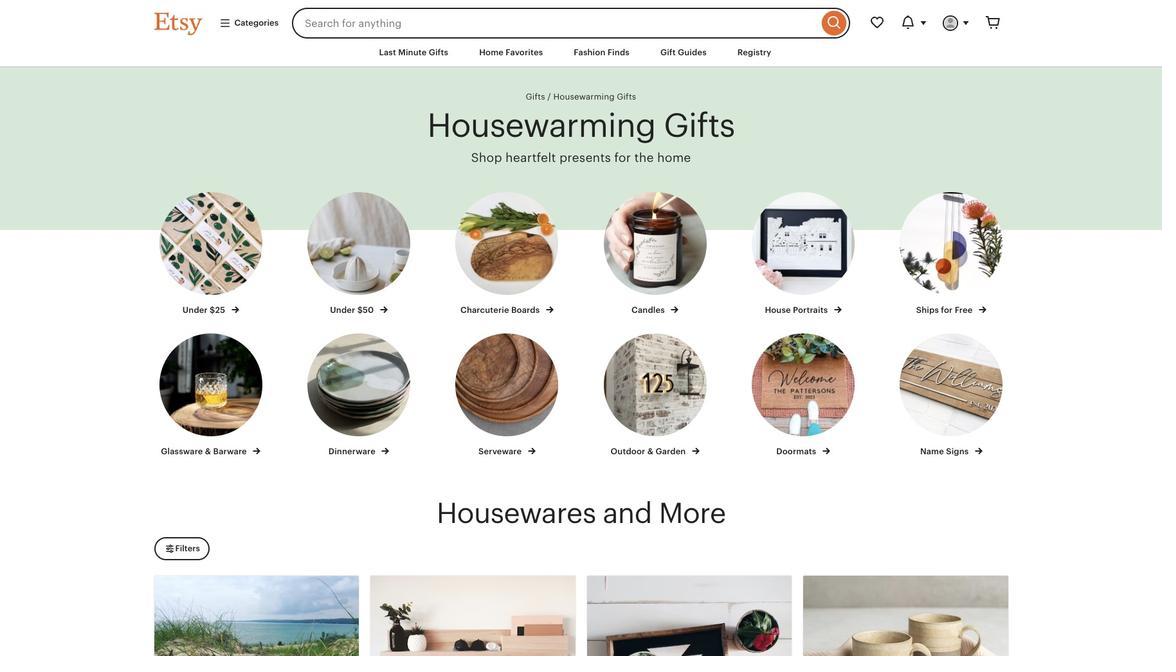 Task type: vqa. For each thing, say whether or not it's contained in the screenshot.
"Charcuterie Boards" link in the top left of the page
yes



Task type: locate. For each thing, give the bounding box(es) containing it.
fashion
[[574, 48, 606, 57]]

categories
[[235, 18, 279, 28]]

0 horizontal spatial under
[[183, 306, 208, 315]]

housewarming down fashion
[[554, 92, 615, 102]]

ships for free
[[917, 306, 975, 315]]

name
[[921, 447, 945, 457]]

housewarming gifts down "fashion finds" link
[[554, 92, 637, 102]]

gifts down the finds
[[617, 92, 637, 102]]

ships
[[917, 306, 939, 315]]

for left free
[[942, 306, 953, 315]]

housewarming gifts up "shop heartfelt presents for the home"
[[427, 107, 735, 144]]

name signs
[[921, 447, 971, 457]]

wood serving tray / decorative ottoman tray, wooden breakfast tray, aztec decor, southwestern decor, rustic home decor, housewarming gift image
[[587, 577, 792, 657]]

charcuterie
[[461, 306, 509, 315]]

cream-beige & gray stoneware handmade tea mug set, two 13.5 oz hand-thrown pottery large mugs, rustic ceramic coffee mug, housewarming gift image
[[804, 577, 1009, 657]]

entryway organizer wall (all in one) - coat rack wall mount, entryway organization, entryway shelf, mail and key holder, housewarming gift image
[[371, 577, 576, 657]]

under left "$50"
[[330, 306, 355, 315]]

under $25
[[183, 306, 227, 315]]

under
[[183, 306, 208, 315], [330, 306, 355, 315]]

1 & from the left
[[205, 447, 211, 457]]

1 vertical spatial for
[[942, 306, 953, 315]]

glassware & barware link
[[148, 334, 273, 458]]

& left garden
[[648, 447, 654, 457]]

0 vertical spatial housewarming gifts
[[554, 92, 637, 102]]

& for outdoor
[[648, 447, 654, 457]]

1 vertical spatial housewarming gifts
[[427, 107, 735, 144]]

menu bar containing last minute gifts
[[131, 39, 1032, 68]]

menu bar
[[131, 39, 1032, 68]]

fashion finds link
[[565, 41, 640, 64]]

&
[[205, 447, 211, 457], [648, 447, 654, 457]]

gift guides
[[661, 48, 707, 57]]

$50
[[358, 306, 374, 315]]

gifts
[[429, 48, 449, 57], [526, 92, 545, 102], [617, 92, 637, 102], [664, 107, 735, 144]]

categories banner
[[131, 0, 1032, 39]]

gifts link
[[526, 92, 545, 102]]

0 horizontal spatial for
[[615, 151, 631, 165]]

and
[[603, 498, 652, 530]]

gifts up home
[[664, 107, 735, 144]]

serveware link
[[445, 334, 570, 458]]

Search for anything text field
[[292, 8, 819, 39]]

housewarming
[[554, 92, 615, 102], [427, 107, 656, 144]]

housewarming down gifts link
[[427, 107, 656, 144]]

2 & from the left
[[648, 447, 654, 457]]

personalized driftwood sign longitude latitude custom coordinates christmas gift housewarming gift new home anniversary coastal beach decor image
[[154, 577, 359, 657]]

1 horizontal spatial under
[[330, 306, 355, 315]]

None search field
[[292, 8, 850, 39]]

& for glassware
[[205, 447, 211, 457]]

under left $25
[[183, 306, 208, 315]]

for left the
[[615, 151, 631, 165]]

gifts inside "link"
[[429, 48, 449, 57]]

housewarming gifts
[[554, 92, 637, 102], [427, 107, 735, 144]]

for
[[615, 151, 631, 165], [942, 306, 953, 315]]

& left barware
[[205, 447, 211, 457]]

1 horizontal spatial &
[[648, 447, 654, 457]]

last minute gifts link
[[370, 41, 458, 64]]

registry link
[[728, 41, 781, 64]]

0 horizontal spatial &
[[205, 447, 211, 457]]

none search field inside categories banner
[[292, 8, 850, 39]]

2 under from the left
[[330, 306, 355, 315]]

under $50
[[330, 306, 376, 315]]

finds
[[608, 48, 630, 57]]

gift guides link
[[651, 41, 717, 64]]

ships for free link
[[889, 192, 1014, 317]]

last minute gifts
[[379, 48, 449, 57]]

dinnerware
[[329, 447, 378, 457]]

1 under from the left
[[183, 306, 208, 315]]

shop heartfelt presents for the home
[[471, 151, 691, 165]]

signs
[[947, 447, 969, 457]]

categories button
[[209, 12, 288, 35]]

gifts right minute
[[429, 48, 449, 57]]

doormats link
[[741, 334, 866, 458]]



Task type: describe. For each thing, give the bounding box(es) containing it.
presents
[[560, 151, 611, 165]]

under for under $25
[[183, 306, 208, 315]]

1 vertical spatial housewarming
[[427, 107, 656, 144]]

name signs link
[[889, 334, 1014, 458]]

home
[[658, 151, 691, 165]]

registry
[[738, 48, 772, 57]]

shop
[[471, 151, 502, 165]]

minute
[[398, 48, 427, 57]]

outdoor
[[611, 447, 646, 457]]

housewares and more
[[437, 498, 726, 530]]

under $50 link
[[297, 192, 422, 317]]

free
[[955, 306, 973, 315]]

last
[[379, 48, 396, 57]]

outdoor & garden link
[[593, 334, 718, 458]]

charcuterie boards link
[[445, 192, 570, 317]]

gifts down favorites
[[526, 92, 545, 102]]

gift
[[661, 48, 676, 57]]

heartfelt
[[506, 151, 556, 165]]

more
[[659, 498, 726, 530]]

house
[[765, 306, 791, 315]]

serveware
[[479, 447, 524, 457]]

house portraits
[[765, 306, 830, 315]]

under for under $50
[[330, 306, 355, 315]]

house portraits link
[[741, 192, 866, 317]]

0 vertical spatial housewarming
[[554, 92, 615, 102]]

glassware & barware
[[161, 447, 249, 457]]

home favorites link
[[470, 41, 553, 64]]

home favorites
[[480, 48, 543, 57]]

portraits
[[793, 306, 828, 315]]

home
[[480, 48, 504, 57]]

filters
[[175, 544, 200, 554]]

dinnerware link
[[297, 334, 422, 458]]

1 horizontal spatial for
[[942, 306, 953, 315]]

candles link
[[593, 192, 718, 317]]

candles
[[632, 306, 667, 315]]

barware
[[213, 447, 247, 457]]

outdoor & garden
[[611, 447, 688, 457]]

charcuterie boards
[[461, 306, 542, 315]]

fashion finds
[[574, 48, 630, 57]]

garden
[[656, 447, 686, 457]]

guides
[[678, 48, 707, 57]]

under $25 link
[[148, 192, 273, 317]]

boards
[[512, 306, 540, 315]]

filters button
[[154, 538, 210, 561]]

glassware
[[161, 447, 203, 457]]

favorites
[[506, 48, 543, 57]]

housewares
[[437, 498, 596, 530]]

the
[[635, 151, 654, 165]]

$25
[[210, 306, 225, 315]]

doormats
[[777, 447, 819, 457]]

0 vertical spatial for
[[615, 151, 631, 165]]



